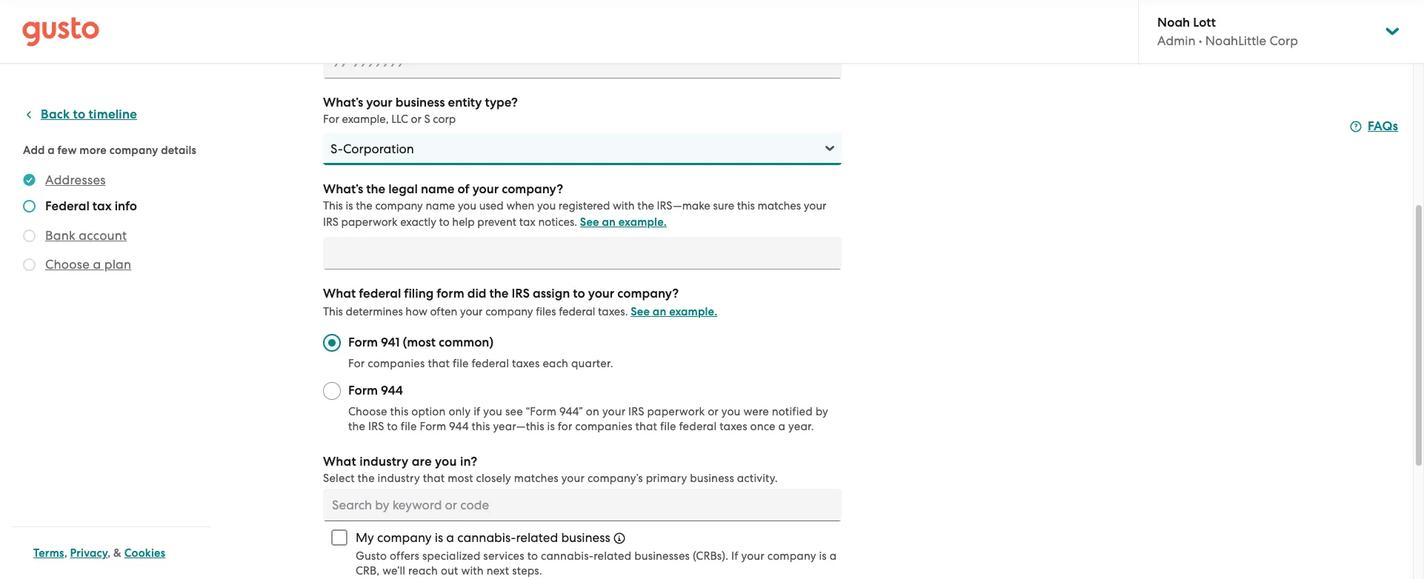 Task type: vqa. For each thing, say whether or not it's contained in the screenshot.
941
yes



Task type: locate. For each thing, give the bounding box(es) containing it.
tax inside this is the company name you used when you registered with the irs—make sure this matches your irs paperwork exactly to help prevent tax notices.
[[519, 216, 536, 229]]

1 vertical spatial cannabis-
[[541, 550, 594, 563]]

related left businesses
[[594, 550, 632, 563]]

None radio
[[323, 382, 341, 400]]

file down common)
[[453, 357, 469, 371]]

what up determines
[[323, 286, 356, 302]]

see right taxes.
[[631, 305, 650, 319]]

0 horizontal spatial ,
[[64, 547, 67, 560]]

0 vertical spatial this
[[323, 199, 343, 213]]

2 what's from the top
[[323, 182, 363, 197]]

tax left info
[[92, 199, 112, 214]]

1 horizontal spatial taxes
[[720, 420, 747, 433]]

1 horizontal spatial example.
[[669, 305, 718, 319]]

company down the 'legal'
[[375, 199, 423, 213]]

1 vertical spatial business
[[690, 472, 734, 485]]

0 horizontal spatial paperwork
[[341, 216, 398, 229]]

0 vertical spatial form
[[348, 335, 378, 350]]

company right more
[[109, 144, 158, 157]]

an right taxes.
[[653, 305, 666, 319]]

0 vertical spatial or
[[411, 113, 422, 126]]

you left were
[[722, 405, 741, 419]]

0 horizontal spatial choose
[[45, 257, 90, 272]]

closely
[[476, 472, 511, 485]]

or
[[411, 113, 422, 126], [708, 405, 719, 419]]

0 horizontal spatial related
[[516, 531, 558, 545]]

industry down are
[[378, 472, 420, 485]]

services
[[483, 550, 524, 563]]

file inside form 941 (most common) for companies that file federal taxes each quarter.
[[453, 357, 469, 371]]

company left files
[[485, 305, 533, 319]]

0 horizontal spatial business
[[396, 95, 445, 110]]

select
[[323, 472, 355, 485]]

federal inside form 944 choose this option only if you see "form 944" on your irs paperwork or you were notified by the irs to file form 944 this year—this is for companies that file federal taxes once a year.
[[679, 420, 717, 433]]

taxes down were
[[720, 420, 747, 433]]

1 vertical spatial company?
[[617, 286, 679, 302]]

option
[[411, 405, 446, 419]]

your
[[366, 95, 393, 110], [472, 182, 499, 197], [804, 199, 826, 213], [588, 286, 614, 302], [460, 305, 483, 319], [602, 405, 626, 419], [561, 472, 585, 485], [741, 550, 765, 563]]

0 vertical spatial companies
[[368, 357, 425, 371]]

filing
[[404, 286, 434, 302]]

or left were
[[708, 405, 719, 419]]

see
[[580, 216, 599, 229], [631, 305, 650, 319]]

this left option
[[390, 405, 409, 419]]

1 what from the top
[[323, 286, 356, 302]]

companies down on
[[575, 420, 633, 433]]

2 vertical spatial business
[[561, 531, 610, 545]]

choose left option
[[348, 405, 387, 419]]

example,
[[342, 113, 389, 126]]

1 vertical spatial 944
[[449, 420, 469, 433]]

only
[[449, 405, 471, 419]]

terms
[[33, 547, 64, 560]]

1 vertical spatial this
[[390, 405, 409, 419]]

paperwork inside this is the company name you used when you registered with the irs—make sure this matches your irs paperwork exactly to help prevent tax notices.
[[341, 216, 398, 229]]

1 horizontal spatial for
[[348, 357, 365, 371]]

2 this from the top
[[323, 305, 343, 319]]

company right if
[[768, 550, 816, 563]]

0 vertical spatial choose
[[45, 257, 90, 272]]

your inside what industry are you in? select the industry that most closely matches your company's primary business activity.
[[561, 472, 585, 485]]

a
[[48, 144, 55, 157], [93, 257, 101, 272], [778, 420, 786, 433], [446, 531, 454, 545], [830, 550, 837, 563]]

paperwork up primary
[[647, 405, 705, 419]]

1 horizontal spatial business
[[561, 531, 610, 545]]

registered
[[559, 199, 610, 213]]

2 vertical spatial that
[[423, 472, 445, 485]]

companies down 941
[[368, 357, 425, 371]]

see down registered
[[580, 216, 599, 229]]

see an example.
[[580, 216, 667, 229]]

bank account
[[45, 228, 127, 243]]

0 vertical spatial tax
[[92, 199, 112, 214]]

1 vertical spatial with
[[461, 565, 484, 578]]

0 horizontal spatial see
[[580, 216, 599, 229]]

0 vertical spatial industry
[[360, 454, 409, 470]]

what's for what's your business entity type? for example, llc or s corp
[[323, 95, 363, 110]]

industry left are
[[360, 454, 409, 470]]

for
[[558, 420, 572, 433]]

company? up taxes.
[[617, 286, 679, 302]]

file down option
[[401, 420, 417, 433]]

what's up example,
[[323, 95, 363, 110]]

944"
[[559, 405, 583, 419]]

2 horizontal spatial business
[[690, 472, 734, 485]]

year—this
[[493, 420, 544, 433]]

2 vertical spatial form
[[420, 420, 446, 433]]

that
[[428, 357, 450, 371], [635, 420, 657, 433], [423, 472, 445, 485]]

0 horizontal spatial with
[[461, 565, 484, 578]]

What's the legal name of your company? text field
[[323, 237, 842, 270]]

in?
[[460, 454, 477, 470]]

of
[[458, 182, 469, 197]]

addresses
[[45, 173, 106, 187]]

cannabis- inside gusto offers specialized services to cannabis-related businesses (crbs). if your company is a crb, we'll reach out with next steps.
[[541, 550, 594, 563]]

see
[[505, 405, 523, 419]]

1 vertical spatial choose
[[348, 405, 387, 419]]

choose a plan button
[[45, 256, 131, 273]]

0 horizontal spatial companies
[[368, 357, 425, 371]]

business up gusto offers specialized services to cannabis-related businesses (crbs). if your company is a crb, we'll reach out with next steps.
[[561, 531, 610, 545]]

determines
[[346, 305, 403, 319]]

lott
[[1193, 15, 1216, 30]]

1 horizontal spatial tax
[[519, 216, 536, 229]]

for down determines
[[348, 357, 365, 371]]

taxes.
[[598, 305, 628, 319]]

check image
[[23, 200, 36, 213]]

,
[[64, 547, 67, 560], [108, 547, 111, 560]]

form 941 (most common) for companies that file federal taxes each quarter.
[[348, 335, 613, 371]]

name left of
[[421, 182, 455, 197]]

matches right the sure
[[758, 199, 801, 213]]

1 horizontal spatial see
[[631, 305, 650, 319]]

federal down common)
[[472, 357, 509, 371]]

0 vertical spatial for
[[323, 113, 339, 126]]

1 horizontal spatial matches
[[758, 199, 801, 213]]

back to timeline
[[41, 107, 137, 122]]

you up the most
[[435, 454, 457, 470]]

1 vertical spatial tax
[[519, 216, 536, 229]]

an down registered
[[602, 216, 616, 229]]

0 horizontal spatial matches
[[514, 472, 559, 485]]

1 horizontal spatial paperwork
[[647, 405, 705, 419]]

tax
[[92, 199, 112, 214], [519, 216, 536, 229]]

back to timeline button
[[23, 106, 137, 124]]

to inside form 944 choose this option only if you see "form 944" on your irs paperwork or you were notified by the irs to file form 944 this year—this is for companies that file federal taxes once a year.
[[387, 420, 398, 433]]

choose down bank at the top left
[[45, 257, 90, 272]]

1 vertical spatial form
[[348, 383, 378, 399]]

944 down only at the left bottom of page
[[449, 420, 469, 433]]

0 horizontal spatial 944
[[381, 383, 403, 399]]

back
[[41, 107, 70, 122]]

1 horizontal spatial choose
[[348, 405, 387, 419]]

0 vertical spatial what
[[323, 286, 356, 302]]

0 horizontal spatial company?
[[502, 182, 563, 197]]

choose a plan
[[45, 257, 131, 272]]

0 vertical spatial see
[[580, 216, 599, 229]]

business inside "what's your business entity type? for example, llc or s corp"
[[396, 95, 445, 110]]

1 vertical spatial check image
[[23, 259, 36, 271]]

0 vertical spatial matches
[[758, 199, 801, 213]]

1 vertical spatial see an example. button
[[631, 303, 718, 321]]

the
[[366, 182, 385, 197], [356, 199, 373, 213], [637, 199, 654, 213], [489, 286, 509, 302], [348, 420, 365, 433], [358, 472, 375, 485]]

1 vertical spatial matches
[[514, 472, 559, 485]]

for left example,
[[323, 113, 339, 126]]

a inside gusto offers specialized services to cannabis-related businesses (crbs). if your company is a crb, we'll reach out with next steps.
[[830, 550, 837, 563]]

this down the if
[[472, 420, 490, 433]]

cannabis- up "services"
[[457, 531, 516, 545]]

bank account button
[[45, 227, 127, 245]]

check image
[[23, 230, 36, 242], [23, 259, 36, 271]]

1 vertical spatial companies
[[575, 420, 633, 433]]

terms link
[[33, 547, 64, 560]]

taxes
[[512, 357, 540, 371], [720, 420, 747, 433]]

0 vertical spatial that
[[428, 357, 450, 371]]

1 horizontal spatial or
[[708, 405, 719, 419]]

faqs
[[1368, 119, 1398, 134]]

(most
[[403, 335, 436, 350]]

0 horizontal spatial an
[[602, 216, 616, 229]]

irs
[[323, 216, 339, 229], [512, 286, 530, 302], [628, 405, 644, 419], [368, 420, 384, 433]]

cannabis- up the steps.
[[541, 550, 594, 563]]

0 horizontal spatial taxes
[[512, 357, 540, 371]]

this inside this is the company name you used when you registered with the irs—make sure this matches your irs paperwork exactly to help prevent tax notices.
[[323, 199, 343, 213]]

see an example. button right taxes.
[[631, 303, 718, 321]]

related up the steps.
[[516, 531, 558, 545]]

1 vertical spatial what's
[[323, 182, 363, 197]]

1 vertical spatial for
[[348, 357, 365, 371]]

the inside what industry are you in? select the industry that most closely matches your company's primary business activity.
[[358, 472, 375, 485]]

common)
[[439, 335, 494, 350]]

0 vertical spatial check image
[[23, 230, 36, 242]]

1 vertical spatial this
[[323, 305, 343, 319]]

1 vertical spatial or
[[708, 405, 719, 419]]

0 vertical spatial this
[[737, 199, 755, 213]]

company
[[109, 144, 158, 157], [375, 199, 423, 213], [485, 305, 533, 319], [377, 531, 432, 545], [768, 550, 816, 563]]

0 horizontal spatial tax
[[92, 199, 112, 214]]

with right out
[[461, 565, 484, 578]]

0 vertical spatial taxes
[[512, 357, 540, 371]]

1 horizontal spatial cannabis-
[[541, 550, 594, 563]]

1 horizontal spatial related
[[594, 550, 632, 563]]

addresses button
[[45, 171, 106, 189]]

we'll
[[382, 565, 405, 578]]

2 horizontal spatial this
[[737, 199, 755, 213]]

0 vertical spatial company?
[[502, 182, 563, 197]]

1 check image from the top
[[23, 230, 36, 242]]

company?
[[502, 182, 563, 197], [617, 286, 679, 302]]

notified
[[772, 405, 813, 419]]

944
[[381, 383, 403, 399], [449, 420, 469, 433]]

1 horizontal spatial ,
[[108, 547, 111, 560]]

1 horizontal spatial company?
[[617, 286, 679, 302]]

0 vertical spatial with
[[613, 199, 635, 213]]

1 what's from the top
[[323, 95, 363, 110]]

2 check image from the top
[[23, 259, 36, 271]]

None checkbox
[[323, 522, 356, 554]]

0 horizontal spatial file
[[401, 420, 417, 433]]

what
[[323, 286, 356, 302], [323, 454, 356, 470]]

related inside gusto offers specialized services to cannabis-related businesses (crbs). if your company is a crb, we'll reach out with next steps.
[[594, 550, 632, 563]]

1 vertical spatial an
[[653, 305, 666, 319]]

1 vertical spatial taxes
[[720, 420, 747, 433]]

companies
[[368, 357, 425, 371], [575, 420, 633, 433]]

(crbs).
[[693, 550, 729, 563]]

paperwork
[[341, 216, 398, 229], [647, 405, 705, 419]]

that inside form 944 choose this option only if you see "form 944" on your irs paperwork or you were notified by the irs to file form 944 this year—this is for companies that file federal taxes once a year.
[[635, 420, 657, 433]]

you up notices.
[[537, 199, 556, 213]]

my company is a cannabis-related business
[[356, 531, 610, 545]]

prevent
[[477, 216, 517, 229]]

once
[[750, 420, 776, 433]]

that down are
[[423, 472, 445, 485]]

0 vertical spatial name
[[421, 182, 455, 197]]

see an example. button down registered
[[580, 213, 667, 231]]

form
[[348, 335, 378, 350], [348, 383, 378, 399], [420, 420, 446, 433]]

is inside form 944 choose this option only if you see "form 944" on your irs paperwork or you were notified by the irs to file form 944 this year—this is for companies that file federal taxes once a year.
[[547, 420, 555, 433]]

0 vertical spatial see an example. button
[[580, 213, 667, 231]]

0 vertical spatial example.
[[619, 216, 667, 229]]

business up s
[[396, 95, 445, 110]]

irs—make
[[657, 199, 710, 213]]

2 horizontal spatial file
[[660, 420, 676, 433]]

company? up 'when' on the top left
[[502, 182, 563, 197]]

see an example. button for what's the legal name of your company?
[[580, 213, 667, 231]]

what's your business entity type? for example, llc or s corp
[[323, 95, 518, 126]]

what inside what industry are you in? select the industry that most closely matches your company's primary business activity.
[[323, 454, 356, 470]]

what up select
[[323, 454, 356, 470]]

with up see an example.
[[613, 199, 635, 213]]

944 down 941
[[381, 383, 403, 399]]

this right the sure
[[737, 199, 755, 213]]

to
[[73, 107, 85, 122], [439, 216, 450, 229], [573, 286, 585, 302], [387, 420, 398, 433], [527, 550, 538, 563]]

exactly
[[400, 216, 436, 229]]

is
[[346, 199, 353, 213], [547, 420, 555, 433], [435, 531, 443, 545], [819, 550, 827, 563]]

form inside form 941 (most common) for companies that file federal taxes each quarter.
[[348, 335, 378, 350]]

taxes left each
[[512, 357, 540, 371]]

tax down 'when' on the top left
[[519, 216, 536, 229]]

0 horizontal spatial for
[[323, 113, 339, 126]]

2 what from the top
[[323, 454, 356, 470]]

1 , from the left
[[64, 547, 67, 560]]

this inside this is the company name you used when you registered with the irs—make sure this matches your irs paperwork exactly to help prevent tax notices.
[[737, 199, 755, 213]]

1 horizontal spatial 944
[[449, 420, 469, 433]]

crb,
[[356, 565, 380, 578]]

choose
[[45, 257, 90, 272], [348, 405, 387, 419]]

form for form 941 (most common)
[[348, 335, 378, 350]]

1 vertical spatial industry
[[378, 472, 420, 485]]

noah
[[1157, 15, 1190, 30]]

business left activity.
[[690, 472, 734, 485]]

type?
[[485, 95, 518, 110]]

what's left the 'legal'
[[323, 182, 363, 197]]

1 horizontal spatial an
[[653, 305, 666, 319]]

federal right files
[[559, 305, 595, 319]]

to inside button
[[73, 107, 85, 122]]

federal up primary
[[679, 420, 717, 433]]

that down (most
[[428, 357, 450, 371]]

name inside this is the company name you used when you registered with the irs—make sure this matches your irs paperwork exactly to help prevent tax notices.
[[426, 199, 455, 213]]

privacy link
[[70, 547, 108, 560]]

few
[[58, 144, 77, 157]]

file
[[453, 357, 469, 371], [401, 420, 417, 433], [660, 420, 676, 433]]

1 horizontal spatial file
[[453, 357, 469, 371]]

form
[[437, 286, 464, 302]]

0 vertical spatial business
[[396, 95, 445, 110]]

your inside gusto offers specialized services to cannabis-related businesses (crbs). if your company is a crb, we'll reach out with next steps.
[[741, 550, 765, 563]]

0 vertical spatial paperwork
[[341, 216, 398, 229]]

1 vertical spatial name
[[426, 199, 455, 213]]

1 vertical spatial related
[[594, 550, 632, 563]]

or left s
[[411, 113, 422, 126]]

that up primary
[[635, 420, 657, 433]]

what's inside "what's your business entity type? for example, llc or s corp"
[[323, 95, 363, 110]]

were
[[744, 405, 769, 419]]

1 vertical spatial what
[[323, 454, 356, 470]]

see inside what federal filing form did the irs assign to your company? this determines how often your company files federal taxes. see an example.
[[631, 305, 650, 319]]

matches inside what industry are you in? select the industry that most closely matches your company's primary business activity.
[[514, 472, 559, 485]]

, left privacy link
[[64, 547, 67, 560]]

are
[[412, 454, 432, 470]]

an
[[602, 216, 616, 229], [653, 305, 666, 319]]

0 horizontal spatial cannabis-
[[457, 531, 516, 545]]

1 vertical spatial paperwork
[[647, 405, 705, 419]]

0 vertical spatial cannabis-
[[457, 531, 516, 545]]

for inside "what's your business entity type? for example, llc or s corp"
[[323, 113, 339, 126]]

name down what's the legal name of your company?
[[426, 199, 455, 213]]

0 horizontal spatial example.
[[619, 216, 667, 229]]

example.
[[619, 216, 667, 229], [669, 305, 718, 319]]

1 vertical spatial see
[[631, 305, 650, 319]]

example. inside what federal filing form did the irs assign to your company? this determines how often your company files federal taxes. see an example.
[[669, 305, 718, 319]]

1 horizontal spatial companies
[[575, 420, 633, 433]]

cookies
[[124, 547, 165, 560]]

1 horizontal spatial this
[[472, 420, 490, 433]]

0 vertical spatial related
[[516, 531, 558, 545]]

when
[[506, 199, 535, 213]]

file up primary
[[660, 420, 676, 433]]

0 vertical spatial 944
[[381, 383, 403, 399]]

1 vertical spatial that
[[635, 420, 657, 433]]

faqs button
[[1350, 118, 1398, 136]]

, left &
[[108, 547, 111, 560]]

0 horizontal spatial this
[[390, 405, 409, 419]]

1 vertical spatial example.
[[669, 305, 718, 319]]

paperwork down the 'legal'
[[341, 216, 398, 229]]

help
[[452, 216, 475, 229]]

info
[[115, 199, 137, 214]]

None radio
[[323, 334, 341, 352]]

matches right closely
[[514, 472, 559, 485]]

2 vertical spatial this
[[472, 420, 490, 433]]

0 vertical spatial what's
[[323, 95, 363, 110]]

what inside what federal filing form did the irs assign to your company? this determines how often your company files federal taxes. see an example.
[[323, 286, 356, 302]]

1 horizontal spatial with
[[613, 199, 635, 213]]

with inside gusto offers specialized services to cannabis-related businesses (crbs). if your company is a crb, we'll reach out with next steps.
[[461, 565, 484, 578]]

1 this from the top
[[323, 199, 343, 213]]

to inside this is the company name you used when you registered with the irs—make sure this matches your irs paperwork exactly to help prevent tax notices.
[[439, 216, 450, 229]]

0 vertical spatial an
[[602, 216, 616, 229]]

941
[[381, 335, 400, 350]]

what's for what's the legal name of your company?
[[323, 182, 363, 197]]



Task type: describe. For each thing, give the bounding box(es) containing it.
this inside what federal filing form did the irs assign to your company? this determines how often your company files federal taxes. see an example.
[[323, 305, 343, 319]]

gusto offers specialized services to cannabis-related businesses (crbs). if your company is a crb, we'll reach out with next steps.
[[356, 550, 837, 578]]

choose inside form 944 choose this option only if you see "form 944" on your irs paperwork or you were notified by the irs to file form 944 this year—this is for companies that file federal taxes once a year.
[[348, 405, 387, 419]]

irs inside what federal filing form did the irs assign to your company? this determines how often your company files federal taxes. see an example.
[[512, 286, 530, 302]]

form 944 choose this option only if you see "form 944" on your irs paperwork or you were notified by the irs to file form 944 this year—this is for companies that file federal taxes once a year.
[[348, 383, 828, 433]]

details
[[161, 144, 196, 157]]

irs inside this is the company name you used when you registered with the irs—make sure this matches your irs paperwork exactly to help prevent tax notices.
[[323, 216, 339, 229]]

on
[[586, 405, 600, 419]]

or inside "what's your business entity type? for example, llc or s corp"
[[411, 113, 422, 126]]

check image for bank
[[23, 230, 36, 242]]

activity.
[[737, 472, 778, 485]]

more
[[80, 144, 107, 157]]

gusto
[[356, 550, 387, 563]]

what's the legal name of your company?
[[323, 182, 563, 197]]

company? inside what federal filing form did the irs assign to your company? this determines how often your company files federal taxes. see an example.
[[617, 286, 679, 302]]

what for what industry are you in?
[[323, 454, 356, 470]]

•
[[1199, 33, 1202, 48]]

taxes inside form 941 (most common) for companies that file federal taxes each quarter.
[[512, 357, 540, 371]]

you inside what industry are you in? select the industry that most closely matches your company's primary business activity.
[[435, 454, 457, 470]]

most
[[448, 472, 473, 485]]

business inside what industry are you in? select the industry that most closely matches your company's primary business activity.
[[690, 472, 734, 485]]

see an example. button for what federal filing form did the irs assign to your company?
[[631, 303, 718, 321]]

cookies button
[[124, 545, 165, 562]]

used
[[479, 199, 504, 213]]

company inside gusto offers specialized services to cannabis-related businesses (crbs). if your company is a crb, we'll reach out with next steps.
[[768, 550, 816, 563]]

company up "offers"
[[377, 531, 432, 545]]

your inside this is the company name you used when you registered with the irs—make sure this matches your irs paperwork exactly to help prevent tax notices.
[[804, 199, 826, 213]]

choose inside choose a plan button
[[45, 257, 90, 272]]

federal tax info list
[[23, 171, 205, 276]]

2 , from the left
[[108, 547, 111, 560]]

tax inside list
[[92, 199, 112, 214]]

by
[[816, 405, 828, 419]]

noah lott admin • noahlittle corp
[[1157, 15, 1298, 48]]

a inside choose a plan button
[[93, 257, 101, 272]]

you right the if
[[483, 405, 502, 419]]

form for form 944
[[348, 383, 378, 399]]

"form
[[526, 405, 557, 419]]

circle check image
[[23, 171, 36, 189]]

federal tax info
[[45, 199, 137, 214]]

specialized
[[422, 550, 481, 563]]

you up help
[[458, 199, 477, 213]]

see inside popup button
[[580, 216, 599, 229]]

what industry are you in? select the industry that most closely matches your company's primary business activity.
[[323, 454, 778, 485]]

to inside gusto offers specialized services to cannabis-related businesses (crbs). if your company is a crb, we'll reach out with next steps.
[[527, 550, 538, 563]]

account
[[79, 228, 127, 243]]

noahlittle
[[1205, 33, 1267, 48]]

entity
[[448, 95, 482, 110]]

admin
[[1157, 33, 1196, 48]]

businesses
[[634, 550, 690, 563]]

privacy
[[70, 547, 108, 560]]

steps.
[[512, 565, 542, 578]]

example. inside popup button
[[619, 216, 667, 229]]

or inside form 944 choose this option only if you see "form 944" on your irs paperwork or you were notified by the irs to file form 944 this year—this is for companies that file federal taxes once a year.
[[708, 405, 719, 419]]

with inside this is the company name you used when you registered with the irs—make sure this matches your irs paperwork exactly to help prevent tax notices.
[[613, 199, 635, 213]]

What industry are you in? field
[[323, 489, 842, 522]]

timeline
[[89, 107, 137, 122]]

offers
[[390, 550, 419, 563]]

for inside form 941 (most common) for companies that file federal taxes each quarter.
[[348, 357, 365, 371]]

company inside what federal filing form did the irs assign to your company? this determines how often your company files federal taxes. see an example.
[[485, 305, 533, 319]]

legal
[[388, 182, 418, 197]]

federal up determines
[[359, 286, 401, 302]]

what for what federal filing form did the irs assign to your company?
[[323, 286, 356, 302]]

home image
[[22, 17, 99, 46]]

taxes inside form 944 choose this option only if you see "form 944" on your irs paperwork or you were notified by the irs to file form 944 this year—this is for companies that file federal taxes once a year.
[[720, 420, 747, 433]]

corp
[[1270, 33, 1298, 48]]

add a few more company details
[[23, 144, 196, 157]]

check image for choose
[[23, 259, 36, 271]]

next
[[487, 565, 509, 578]]

if
[[474, 405, 481, 419]]

quarter.
[[571, 357, 613, 371]]

plan
[[104, 257, 131, 272]]

my
[[356, 531, 374, 545]]

matches inside this is the company name you used when you registered with the irs—make sure this matches your irs paperwork exactly to help prevent tax notices.
[[758, 199, 801, 213]]

assign
[[533, 286, 570, 302]]

if
[[731, 550, 739, 563]]

an inside see an example. popup button
[[602, 216, 616, 229]]

this is the company name you used when you registered with the irs—make sure this matches your irs paperwork exactly to help prevent tax notices.
[[323, 199, 826, 229]]

s
[[424, 113, 430, 126]]

terms , privacy , & cookies
[[33, 547, 165, 560]]

that inside what industry are you in? select the industry that most closely matches your company's primary business activity.
[[423, 472, 445, 485]]

an inside what federal filing form did the irs assign to your company? this determines how often your company files federal taxes. see an example.
[[653, 305, 666, 319]]

reach
[[408, 565, 438, 578]]

&
[[113, 547, 122, 560]]

sure
[[713, 199, 734, 213]]

year.
[[788, 420, 814, 433]]

files
[[536, 305, 556, 319]]

is inside this is the company name you used when you registered with the irs—make sure this matches your irs paperwork exactly to help prevent tax notices.
[[346, 199, 353, 213]]

a inside form 944 choose this option only if you see "form 944" on your irs paperwork or you were notified by the irs to file form 944 this year—this is for companies that file federal taxes once a year.
[[778, 420, 786, 433]]

each
[[543, 357, 568, 371]]

company inside this is the company name you used when you registered with the irs—make sure this matches your irs paperwork exactly to help prevent tax notices.
[[375, 199, 423, 213]]

primary
[[646, 472, 687, 485]]

the inside what federal filing form did the irs assign to your company? this determines how often your company files federal taxes. see an example.
[[489, 286, 509, 302]]

corp
[[433, 113, 456, 126]]

llc
[[391, 113, 408, 126]]

to inside what federal filing form did the irs assign to your company? this determines how often your company files federal taxes. see an example.
[[573, 286, 585, 302]]

paperwork inside form 944 choose this option only if you see "form 944" on your irs paperwork or you were notified by the irs to file form 944 this year—this is for companies that file federal taxes once a year.
[[647, 405, 705, 419]]

that inside form 941 (most common) for companies that file federal taxes each quarter.
[[428, 357, 450, 371]]

your inside "what's your business entity type? for example, llc or s corp"
[[366, 95, 393, 110]]

bank
[[45, 228, 76, 243]]

federal inside form 941 (most common) for companies that file federal taxes each quarter.
[[472, 357, 509, 371]]

your inside form 944 choose this option only if you see "form 944" on your irs paperwork or you were notified by the irs to file form 944 this year—this is for companies that file federal taxes once a year.
[[602, 405, 626, 419]]

often
[[430, 305, 457, 319]]

companies inside form 941 (most common) for companies that file federal taxes each quarter.
[[368, 357, 425, 371]]

companies inside form 944 choose this option only if you see "form 944" on your irs paperwork or you were notified by the irs to file form 944 this year—this is for companies that file federal taxes once a year.
[[575, 420, 633, 433]]

company's
[[588, 472, 643, 485]]

the inside form 944 choose this option only if you see "form 944" on your irs paperwork or you were notified by the irs to file form 944 this year—this is for companies that file federal taxes once a year.
[[348, 420, 365, 433]]

is inside gusto offers specialized services to cannabis-related businesses (crbs). if your company is a crb, we'll reach out with next steps.
[[819, 550, 827, 563]]



